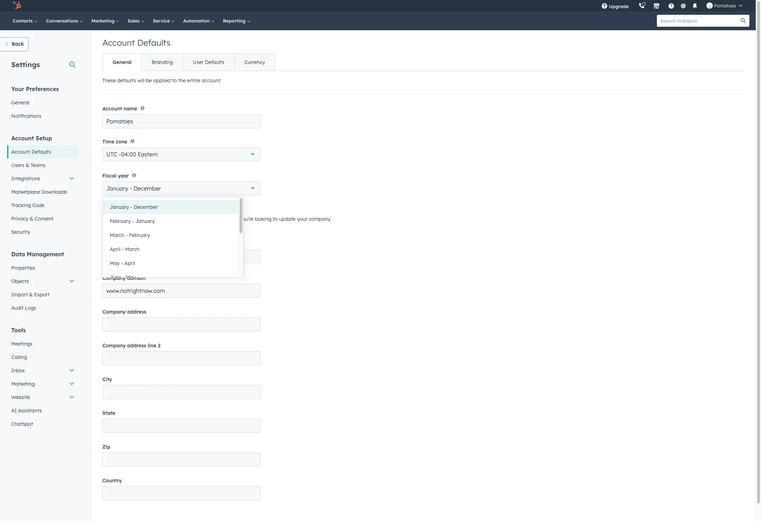 Task type: vqa. For each thing, say whether or not it's contained in the screenshot.
Preferences
yes



Task type: locate. For each thing, give the bounding box(es) containing it.
1 vertical spatial &
[[30, 216, 33, 222]]

will
[[137, 77, 145, 84], [141, 216, 149, 222]]

march up company name
[[110, 232, 124, 239]]

address for company address
[[127, 309, 146, 315]]

defaults inside navigation
[[205, 59, 224, 65]]

Country text field
[[102, 487, 261, 501]]

hubspot image
[[13, 1, 21, 10]]

2 december from the top
[[134, 204, 158, 210]]

website button
[[7, 391, 79, 404]]

your preferences element
[[7, 85, 79, 123]]

marketing up website
[[11, 381, 35, 387]]

upgrade image
[[601, 3, 608, 10]]

0 horizontal spatial april
[[110, 246, 120, 253]]

defaults inside 'link'
[[32, 149, 51, 155]]

company for company domain
[[102, 275, 126, 282]]

5 company from the top
[[102, 343, 126, 349]]

contacts
[[13, 18, 34, 24]]

account setup element
[[7, 134, 79, 239]]

april up may - april
[[110, 246, 120, 253]]

name
[[124, 106, 137, 112], [127, 241, 141, 248]]

0 horizontal spatial general
[[11, 100, 29, 106]]

needed.
[[214, 216, 232, 222]]

audit logs
[[11, 305, 36, 311]]

january down fiscal year
[[106, 185, 128, 192]]

account defaults down sales link
[[102, 37, 171, 48]]

these
[[102, 77, 116, 84]]

1 vertical spatial name
[[127, 241, 141, 248]]

january - december inside popup button
[[106, 185, 161, 192]]

0 horizontal spatial defaults
[[32, 149, 51, 155]]

conversations link
[[42, 11, 87, 30]]

general link up defaults
[[103, 54, 141, 71]]

calling icon image
[[639, 3, 645, 9]]

preferences
[[26, 86, 59, 93]]

reporting
[[223, 18, 247, 24]]

defaults up branding 'link'
[[137, 37, 171, 48]]

0 vertical spatial information
[[113, 216, 140, 222]]

be
[[146, 77, 152, 84], [150, 216, 156, 222]]

1 december from the top
[[134, 185, 161, 192]]

Account name text field
[[102, 114, 261, 129]]

Company name text field
[[102, 250, 261, 264]]

name for company name
[[127, 241, 141, 248]]

january up this
[[110, 204, 129, 210]]

company down may - april
[[102, 275, 126, 282]]

menu
[[596, 0, 747, 11]]

2 vertical spatial &
[[29, 292, 33, 298]]

- for april - march button
[[122, 246, 124, 253]]

&
[[26, 162, 29, 169], [30, 216, 33, 222], [29, 292, 33, 298]]

information
[[138, 206, 182, 215]]

2 address from the top
[[127, 343, 146, 349]]

- for february - january button
[[132, 218, 134, 225]]

import & export
[[11, 292, 49, 298]]

your
[[297, 216, 308, 222]]

january - december up february - january
[[110, 204, 158, 210]]

1 vertical spatial march
[[125, 246, 140, 253]]

0 vertical spatial january - december
[[106, 185, 161, 192]]

1 horizontal spatial april
[[124, 260, 135, 267]]

state
[[102, 410, 115, 417]]

general up defaults
[[113, 59, 132, 65]]

to left update
[[273, 216, 278, 222]]

june - may button
[[103, 271, 238, 285]]

& for consent
[[30, 216, 33, 222]]

tools element
[[7, 327, 79, 431]]

0 vertical spatial march
[[110, 232, 124, 239]]

january up billing,
[[135, 218, 155, 225]]

defaults up the users & teams link
[[32, 149, 51, 155]]

meetings
[[11, 341, 32, 347]]

1 vertical spatial defaults
[[205, 59, 224, 65]]

for
[[131, 225, 138, 231]]

setup
[[36, 135, 52, 142]]

will up billing,
[[141, 216, 149, 222]]

user
[[193, 59, 204, 65]]

will right defaults
[[137, 77, 145, 84]]

be left applied
[[146, 77, 152, 84]]

january - december down year
[[106, 185, 161, 192]]

0 vertical spatial january
[[106, 185, 128, 192]]

account setup
[[11, 135, 52, 142]]

4 company from the top
[[102, 309, 126, 315]]

march down march - february
[[125, 246, 140, 253]]

0 vertical spatial account defaults
[[102, 37, 171, 48]]

april down april - march
[[124, 260, 135, 267]]

address down domain
[[127, 309, 146, 315]]

april
[[110, 246, 120, 253], [124, 260, 135, 267]]

domain
[[127, 275, 146, 282]]

1 vertical spatial marketing
[[11, 381, 35, 387]]

1 vertical spatial february
[[129, 232, 150, 239]]

account left setup
[[11, 135, 34, 142]]

0 vertical spatial april
[[110, 246, 120, 253]]

these defaults will be applied to the entire account.
[[102, 77, 222, 84]]

company down march - february
[[102, 241, 126, 248]]

1 vertical spatial general
[[11, 100, 29, 106]]

company inside company information this information will be used as a default where needed. if you're looking to update your company information for billing, visit
[[102, 206, 136, 215]]

general
[[113, 59, 132, 65], [11, 100, 29, 106]]

where
[[199, 216, 213, 222]]

visit
[[155, 225, 165, 231]]

0 horizontal spatial account defaults
[[11, 149, 51, 155]]

1 vertical spatial january - december
[[110, 204, 158, 210]]

properties link
[[7, 261, 79, 275]]

City text field
[[102, 385, 261, 399]]

1 vertical spatial general link
[[7, 96, 79, 109]]

1 vertical spatial to
[[273, 216, 278, 222]]

general link inside navigation
[[103, 54, 141, 71]]

april - march
[[110, 246, 140, 253]]

search button
[[738, 15, 750, 27]]

- for "march - february" button
[[126, 232, 128, 239]]

company up this
[[102, 206, 136, 215]]

0 vertical spatial may
[[110, 260, 120, 267]]

ai
[[11, 408, 17, 414]]

0 horizontal spatial general link
[[7, 96, 79, 109]]

downloads
[[41, 189, 67, 195]]

export
[[34, 292, 49, 298]]

service
[[153, 18, 171, 24]]

company name
[[102, 241, 141, 248]]

1 vertical spatial april
[[124, 260, 135, 267]]

& for export
[[29, 292, 33, 298]]

0 horizontal spatial to
[[172, 77, 177, 84]]

0 vertical spatial marketing
[[91, 18, 116, 24]]

0 vertical spatial general
[[113, 59, 132, 65]]

& inside data management element
[[29, 292, 33, 298]]

1 horizontal spatial general link
[[103, 54, 141, 71]]

february - january button
[[103, 214, 238, 228]]

2 horizontal spatial defaults
[[205, 59, 224, 65]]

1 horizontal spatial march
[[125, 246, 140, 253]]

integrations button
[[7, 172, 79, 185]]

data management
[[11, 251, 64, 258]]

defaults for account defaults 'link'
[[32, 149, 51, 155]]

1 company from the top
[[102, 206, 136, 215]]

menu item
[[634, 0, 635, 11]]

january
[[106, 185, 128, 192], [110, 204, 129, 210], [135, 218, 155, 225]]

0 vertical spatial december
[[134, 185, 161, 192]]

back link
[[0, 37, 28, 51]]

1 vertical spatial will
[[141, 216, 149, 222]]

1 horizontal spatial marketing
[[91, 18, 116, 24]]

december up information
[[134, 185, 161, 192]]

0 vertical spatial february
[[110, 218, 131, 225]]

help button
[[665, 0, 677, 11]]

1 vertical spatial account defaults
[[11, 149, 51, 155]]

account down 'these'
[[102, 106, 122, 112]]

& right privacy
[[30, 216, 33, 222]]

information
[[113, 216, 140, 222], [102, 225, 130, 231]]

account up users
[[11, 149, 30, 155]]

february - january
[[110, 218, 155, 225]]

0 vertical spatial address
[[127, 309, 146, 315]]

february down 'for'
[[129, 232, 150, 239]]

0 horizontal spatial march
[[110, 232, 124, 239]]

may right june at left bottom
[[126, 274, 136, 281]]

0 vertical spatial defaults
[[137, 37, 171, 48]]

0 horizontal spatial marketing
[[11, 381, 35, 387]]

& right users
[[26, 162, 29, 169]]

general link down preferences
[[7, 96, 79, 109]]

import & export link
[[7, 288, 79, 302]]

1 vertical spatial address
[[127, 343, 146, 349]]

time
[[102, 139, 114, 145]]

security link
[[7, 226, 79, 239]]

ai assistants
[[11, 408, 42, 414]]

calling icon button
[[636, 1, 648, 10]]

name down march - february
[[127, 241, 141, 248]]

properties
[[11, 265, 35, 271]]

account defaults inside 'link'
[[11, 149, 51, 155]]

general link
[[103, 54, 141, 71], [7, 96, 79, 109]]

2
[[158, 343, 161, 349]]

will inside company information this information will be used as a default where needed. if you're looking to update your company information for billing, visit
[[141, 216, 149, 222]]

entire
[[187, 77, 200, 84]]

company for company address
[[102, 309, 126, 315]]

marketing
[[91, 18, 116, 24], [11, 381, 35, 387]]

marketing left sales
[[91, 18, 116, 24]]

2 company from the top
[[102, 241, 126, 248]]

settings
[[11, 60, 40, 69]]

december
[[134, 185, 161, 192], [134, 204, 158, 210]]

if
[[234, 216, 238, 222]]

company up city at the bottom left of the page
[[102, 343, 126, 349]]

0 vertical spatial general link
[[103, 54, 141, 71]]

marketing inside "button"
[[11, 381, 35, 387]]

marketing button
[[7, 378, 79, 391]]

applied
[[153, 77, 171, 84]]

0 vertical spatial name
[[124, 106, 137, 112]]

3 company from the top
[[102, 275, 126, 282]]

name down defaults
[[124, 106, 137, 112]]

information down this
[[102, 225, 130, 231]]

hubspot link
[[8, 1, 26, 10]]

code
[[32, 202, 44, 209]]

december inside button
[[134, 204, 158, 210]]

Company domain text field
[[102, 284, 261, 298]]

december up february - january
[[134, 204, 158, 210]]

calling
[[11, 354, 27, 361]]

address
[[127, 309, 146, 315], [127, 343, 146, 349]]

may up june at left bottom
[[110, 260, 120, 267]]

0 horizontal spatial may
[[110, 260, 120, 267]]

list box
[[103, 197, 244, 285]]

be left used
[[150, 216, 156, 222]]

company domain
[[102, 275, 146, 282]]

account down marketing link
[[102, 37, 135, 48]]

address left line
[[127, 343, 146, 349]]

1 horizontal spatial to
[[273, 216, 278, 222]]

account
[[102, 37, 135, 48], [102, 106, 122, 112], [11, 135, 34, 142], [11, 149, 30, 155]]

0 vertical spatial to
[[172, 77, 177, 84]]

& left export
[[29, 292, 33, 298]]

State text field
[[102, 419, 261, 433]]

website
[[11, 394, 30, 401]]

1 horizontal spatial may
[[126, 274, 136, 281]]

1 horizontal spatial defaults
[[137, 37, 171, 48]]

0 vertical spatial be
[[146, 77, 152, 84]]

1 vertical spatial december
[[134, 204, 158, 210]]

general down the "your" at the left top
[[11, 100, 29, 106]]

january - december button
[[103, 200, 238, 214]]

information up 'for'
[[113, 216, 140, 222]]

1 horizontal spatial general
[[113, 59, 132, 65]]

defaults right user
[[205, 59, 224, 65]]

navigation
[[102, 53, 275, 71]]

tyler black image
[[707, 2, 713, 9]]

1 horizontal spatial account defaults
[[102, 37, 171, 48]]

0 vertical spatial &
[[26, 162, 29, 169]]

2 vertical spatial defaults
[[32, 149, 51, 155]]

privacy & consent link
[[7, 212, 79, 226]]

general for your
[[11, 100, 29, 106]]

- for january - december button
[[130, 204, 132, 210]]

to left the
[[172, 77, 177, 84]]

account defaults up users & teams
[[11, 149, 51, 155]]

currency
[[244, 59, 265, 65]]

february up march - february
[[110, 218, 131, 225]]

1 address from the top
[[127, 309, 146, 315]]

general inside the your preferences element
[[11, 100, 29, 106]]

1 vertical spatial be
[[150, 216, 156, 222]]

june - may
[[110, 274, 136, 281]]

february
[[110, 218, 131, 225], [129, 232, 150, 239]]

eastern
[[138, 151, 158, 158]]

address for company address line 2
[[127, 343, 146, 349]]

account defaults
[[102, 37, 171, 48], [11, 149, 51, 155]]

company down june at left bottom
[[102, 309, 126, 315]]



Task type: describe. For each thing, give the bounding box(es) containing it.
branding link
[[141, 54, 183, 71]]

be inside company information this information will be used as a default where needed. if you're looking to update your company information for billing, visit
[[150, 216, 156, 222]]

users
[[11, 162, 24, 169]]

1 vertical spatial january
[[110, 204, 129, 210]]

list box containing january - december
[[103, 197, 244, 285]]

assistants
[[18, 408, 42, 414]]

- inside popup button
[[119, 151, 121, 158]]

Zip text field
[[102, 453, 261, 467]]

tools
[[11, 327, 26, 334]]

audit logs link
[[7, 302, 79, 315]]

menu containing pomatoes
[[596, 0, 747, 11]]

1 vertical spatial may
[[126, 274, 136, 281]]

company for company information this information will be used as a default where needed. if you're looking to update your company information for billing, visit
[[102, 206, 136, 215]]

privacy
[[11, 216, 28, 222]]

help image
[[668, 3, 675, 10]]

service link
[[149, 11, 179, 30]]

marketing link
[[87, 11, 124, 30]]

chatspot link
[[7, 418, 79, 431]]

company information this information will be used as a default where needed. if you're looking to update your company information for billing, visit
[[102, 206, 331, 231]]

user defaults link
[[183, 54, 234, 71]]

users & teams link
[[7, 159, 79, 172]]

pomatoes button
[[702, 0, 747, 11]]

year
[[118, 173, 129, 179]]

the
[[178, 77, 186, 84]]

inbox button
[[7, 364, 79, 378]]

marketplace downloads link
[[7, 185, 79, 199]]

zone
[[116, 139, 127, 145]]

search image
[[741, 18, 746, 23]]

1 vertical spatial information
[[102, 225, 130, 231]]

- for 'may - april' button
[[121, 260, 123, 267]]

currency link
[[234, 54, 275, 71]]

meetings link
[[7, 337, 79, 351]]

settings image
[[680, 3, 686, 9]]

reporting link
[[219, 11, 255, 30]]

automation link
[[179, 11, 219, 30]]

teams
[[31, 162, 45, 169]]

city
[[102, 377, 112, 383]]

2 vertical spatial january
[[135, 218, 155, 225]]

to inside company information this information will be used as a default where needed. if you're looking to update your company information for billing, visit
[[273, 216, 278, 222]]

notifications button
[[689, 0, 701, 11]]

defaults
[[117, 77, 136, 84]]

default
[[181, 216, 197, 222]]

update
[[279, 216, 296, 222]]

company address
[[102, 309, 146, 315]]

general for account
[[113, 59, 132, 65]]

company for company name
[[102, 241, 126, 248]]

tracking
[[11, 202, 31, 209]]

& for teams
[[26, 162, 29, 169]]

management
[[27, 251, 64, 258]]

upgrade
[[609, 4, 629, 9]]

billing,
[[139, 225, 154, 231]]

december inside popup button
[[134, 185, 161, 192]]

utc -04:00 eastern
[[106, 151, 158, 158]]

- inside popup button
[[130, 185, 132, 192]]

- for june - may button
[[123, 274, 124, 281]]

ai assistants link
[[7, 404, 79, 418]]

marketplace downloads
[[11, 189, 67, 195]]

calling link
[[7, 351, 79, 364]]

navigation containing general
[[102, 53, 275, 71]]

march - february button
[[103, 228, 238, 242]]

conversations
[[46, 18, 79, 24]]

account name
[[102, 106, 137, 112]]

account inside 'link'
[[11, 149, 30, 155]]

january - december inside button
[[110, 204, 158, 210]]

you're
[[239, 216, 253, 222]]

general link for defaults
[[103, 54, 141, 71]]

utc
[[106, 151, 117, 158]]

04:00
[[121, 151, 136, 158]]

sales
[[128, 18, 141, 24]]

notifications image
[[692, 3, 698, 10]]

contacts link
[[8, 11, 42, 30]]

name for account name
[[124, 106, 137, 112]]

marketplace
[[11, 189, 40, 195]]

your
[[11, 86, 24, 93]]

0 vertical spatial will
[[137, 77, 145, 84]]

january inside popup button
[[106, 185, 128, 192]]

used
[[157, 216, 168, 222]]

chatspot
[[11, 421, 33, 428]]

Company address line 2 text field
[[102, 352, 261, 366]]

fiscal year
[[102, 173, 129, 179]]

april - march button
[[103, 242, 238, 257]]

defaults for user defaults link
[[205, 59, 224, 65]]

time zone
[[102, 139, 127, 145]]

looking
[[255, 216, 272, 222]]

general link for preferences
[[7, 96, 79, 109]]

privacy & consent
[[11, 216, 54, 222]]

users & teams
[[11, 162, 45, 169]]

settings link
[[679, 2, 688, 9]]

import
[[11, 292, 28, 298]]

tracking code
[[11, 202, 44, 209]]

company for company address line 2
[[102, 343, 126, 349]]

security
[[11, 229, 30, 235]]

notifications
[[11, 113, 41, 119]]

fiscal
[[102, 173, 116, 179]]

marketplaces image
[[654, 3, 660, 10]]

automation
[[183, 18, 211, 24]]

a
[[177, 216, 180, 222]]

january - december button
[[102, 182, 261, 196]]

Search HubSpot search field
[[657, 15, 743, 27]]

Company address text field
[[102, 318, 261, 332]]

audit
[[11, 305, 24, 311]]

back
[[12, 41, 24, 47]]

march - february
[[110, 232, 150, 239]]

this
[[102, 216, 112, 222]]

inbox
[[11, 368, 25, 374]]

data
[[11, 251, 25, 258]]

company address line 2
[[102, 343, 161, 349]]

data management element
[[7, 251, 79, 315]]



